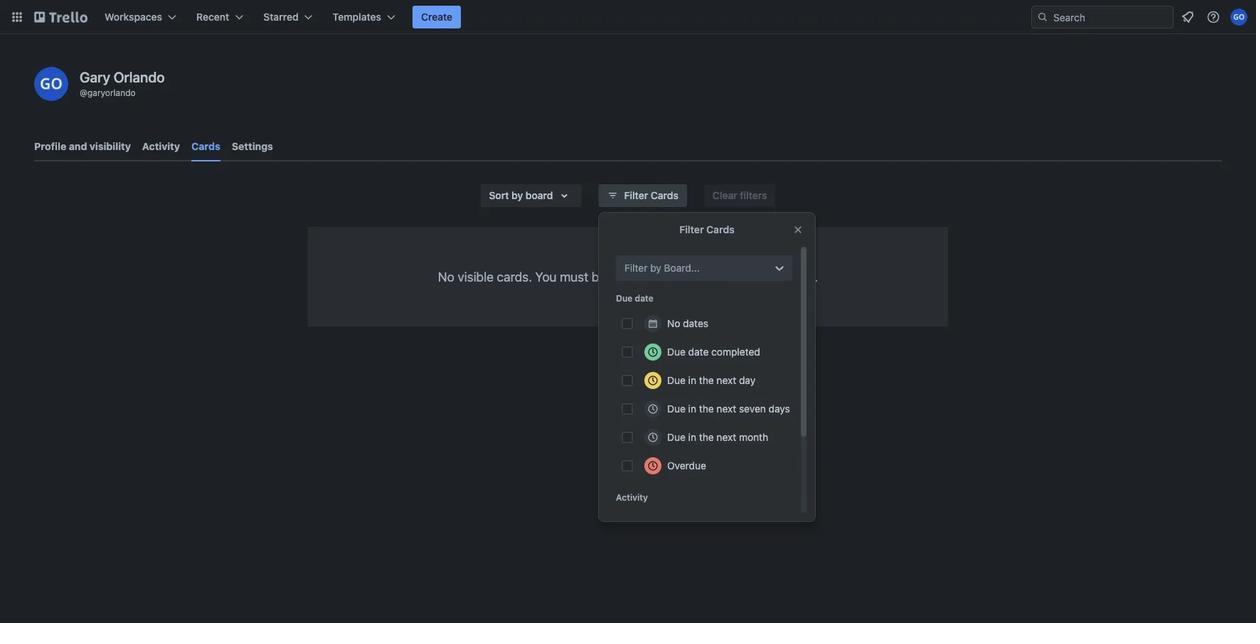 Task type: describe. For each thing, give the bounding box(es) containing it.
dates
[[683, 318, 709, 329]]

filter inside button
[[624, 190, 648, 201]]

seven
[[739, 403, 766, 415]]

due for due in the next seven days
[[667, 403, 686, 415]]

for
[[702, 269, 718, 284]]

cards inside button
[[651, 190, 679, 201]]

completed
[[712, 346, 760, 358]]

clear filters
[[713, 190, 767, 201]]

month
[[739, 432, 768, 443]]

due for due date
[[616, 293, 633, 303]]

profile and visibility
[[34, 141, 131, 152]]

primary element
[[0, 0, 1256, 34]]

templates
[[333, 11, 381, 23]]

create button
[[413, 6, 461, 28]]

filters
[[740, 190, 767, 201]]

day
[[739, 375, 756, 386]]

by for filter
[[650, 262, 662, 274]]

no dates
[[667, 318, 709, 329]]

1 vertical spatial activity
[[616, 492, 648, 502]]

due date
[[616, 293, 654, 303]]

Search field
[[1049, 6, 1173, 28]]

gary
[[80, 68, 110, 85]]

board...
[[664, 262, 700, 274]]

visible
[[458, 269, 494, 284]]

due for due in the next month
[[667, 432, 686, 443]]

clear
[[713, 190, 738, 201]]

it
[[721, 269, 728, 284]]

1 vertical spatial filter
[[680, 224, 704, 235]]

starred button
[[255, 6, 321, 28]]

no for no dates
[[667, 318, 680, 329]]

due in the next month
[[667, 432, 768, 443]]

a
[[664, 269, 670, 284]]

due for due date completed
[[667, 346, 686, 358]]

in for due in the next day
[[688, 375, 697, 386]]

templates button
[[324, 6, 404, 28]]

search image
[[1037, 11, 1049, 23]]

2 to from the left
[[732, 269, 743, 284]]

2 vertical spatial filter
[[625, 262, 648, 274]]

clear filters button
[[704, 184, 776, 207]]

open information menu image
[[1207, 10, 1221, 24]]

overdue
[[667, 460, 706, 472]]

board
[[526, 190, 553, 201]]

no visible cards. you must be added to a card for it to appear here.
[[438, 269, 818, 284]]

0 horizontal spatial gary orlando (garyorlando) image
[[34, 67, 68, 101]]

next for day
[[717, 375, 736, 386]]

filter cards inside button
[[624, 190, 679, 201]]



Task type: vqa. For each thing, say whether or not it's contained in the screenshot.
the top sm image
no



Task type: locate. For each thing, give the bounding box(es) containing it.
to right it
[[732, 269, 743, 284]]

2 the from the top
[[699, 403, 714, 415]]

0 horizontal spatial to
[[649, 269, 660, 284]]

the for seven
[[699, 403, 714, 415]]

no left visible
[[438, 269, 455, 284]]

0 vertical spatial filter
[[624, 190, 648, 201]]

0 vertical spatial cards
[[191, 141, 220, 152]]

1 in from the top
[[688, 375, 697, 386]]

3 in from the top
[[688, 432, 697, 443]]

you
[[535, 269, 557, 284]]

0 horizontal spatial cards
[[191, 141, 220, 152]]

due
[[616, 293, 633, 303], [667, 346, 686, 358], [667, 375, 686, 386], [667, 403, 686, 415], [667, 432, 686, 443]]

filter
[[624, 190, 648, 201], [680, 224, 704, 235], [625, 262, 648, 274]]

here.
[[789, 269, 818, 284]]

visibility
[[90, 141, 131, 152]]

by right sort
[[512, 190, 523, 201]]

orlando
[[114, 68, 165, 85]]

cards link
[[191, 134, 220, 162]]

0 vertical spatial filter cards
[[624, 190, 679, 201]]

0 vertical spatial no
[[438, 269, 455, 284]]

1 horizontal spatial to
[[732, 269, 743, 284]]

in for due in the next seven days
[[688, 403, 697, 415]]

appear
[[746, 269, 786, 284]]

garyorlando
[[88, 88, 136, 97]]

0 horizontal spatial no
[[438, 269, 455, 284]]

gary orlando (garyorlando) image right open information menu icon
[[1231, 9, 1248, 26]]

0 horizontal spatial date
[[635, 293, 654, 303]]

due down added
[[616, 293, 633, 303]]

0 vertical spatial in
[[688, 375, 697, 386]]

in down due in the next day
[[688, 403, 697, 415]]

back to home image
[[34, 6, 88, 28]]

1 vertical spatial filter cards
[[680, 224, 735, 235]]

no left dates
[[667, 318, 680, 329]]

sort
[[489, 190, 509, 201]]

starred
[[263, 11, 299, 23]]

0 vertical spatial the
[[699, 375, 714, 386]]

2 vertical spatial next
[[717, 432, 736, 443]]

by for sort
[[512, 190, 523, 201]]

1 horizontal spatial activity
[[616, 492, 648, 502]]

the down due in the next day
[[699, 403, 714, 415]]

0 vertical spatial by
[[512, 190, 523, 201]]

1 vertical spatial by
[[650, 262, 662, 274]]

next left month
[[717, 432, 736, 443]]

date
[[635, 293, 654, 303], [688, 346, 709, 358]]

1 horizontal spatial gary orlando (garyorlando) image
[[1231, 9, 1248, 26]]

by
[[512, 190, 523, 201], [650, 262, 662, 274]]

next for seven
[[717, 403, 736, 415]]

due down "due date completed"
[[667, 375, 686, 386]]

in
[[688, 375, 697, 386], [688, 403, 697, 415], [688, 432, 697, 443]]

1 horizontal spatial cards
[[651, 190, 679, 201]]

cards down clear
[[707, 224, 735, 235]]

filter cards button
[[599, 184, 687, 207]]

due in the next seven days
[[667, 403, 790, 415]]

1 vertical spatial date
[[688, 346, 709, 358]]

3 next from the top
[[717, 432, 736, 443]]

0 notifications image
[[1180, 9, 1197, 26]]

1 vertical spatial no
[[667, 318, 680, 329]]

2 in from the top
[[688, 403, 697, 415]]

workspaces
[[105, 11, 162, 23]]

the up overdue
[[699, 432, 714, 443]]

1 vertical spatial next
[[717, 403, 736, 415]]

the
[[699, 375, 714, 386], [699, 403, 714, 415], [699, 432, 714, 443]]

by inside dropdown button
[[512, 190, 523, 201]]

activity
[[142, 141, 180, 152], [616, 492, 648, 502]]

in up overdue
[[688, 432, 697, 443]]

filter by board...
[[625, 262, 700, 274]]

1 horizontal spatial no
[[667, 318, 680, 329]]

next for month
[[717, 432, 736, 443]]

gary orlando (garyorlando) image
[[1231, 9, 1248, 26], [34, 67, 68, 101]]

due for due in the next day
[[667, 375, 686, 386]]

by left a
[[650, 262, 662, 274]]

filter cards
[[624, 190, 679, 201], [680, 224, 735, 235]]

1 to from the left
[[649, 269, 660, 284]]

2 vertical spatial in
[[688, 432, 697, 443]]

the for month
[[699, 432, 714, 443]]

1 vertical spatial the
[[699, 403, 714, 415]]

cards right activity 'link'
[[191, 141, 220, 152]]

0 vertical spatial gary orlando (garyorlando) image
[[1231, 9, 1248, 26]]

cards.
[[497, 269, 532, 284]]

no
[[438, 269, 455, 284], [667, 318, 680, 329]]

days
[[769, 403, 790, 415]]

@
[[80, 88, 88, 97]]

2 horizontal spatial cards
[[707, 224, 735, 235]]

2 vertical spatial cards
[[707, 224, 735, 235]]

date down no visible cards. you must be added to a card for it to appear here. on the top of the page
[[635, 293, 654, 303]]

gary orlando @ garyorlando
[[80, 68, 165, 97]]

next
[[717, 375, 736, 386], [717, 403, 736, 415], [717, 432, 736, 443]]

next left seven
[[717, 403, 736, 415]]

added
[[610, 269, 646, 284]]

0 horizontal spatial activity
[[142, 141, 180, 152]]

to left a
[[649, 269, 660, 284]]

profile
[[34, 141, 66, 152]]

date for due date
[[635, 293, 654, 303]]

1 vertical spatial gary orlando (garyorlando) image
[[34, 67, 68, 101]]

and
[[69, 141, 87, 152]]

0 vertical spatial date
[[635, 293, 654, 303]]

gary orlando (garyorlando) image left @
[[34, 67, 68, 101]]

be
[[592, 269, 606, 284]]

date for due date completed
[[688, 346, 709, 358]]

1 the from the top
[[699, 375, 714, 386]]

activity link
[[142, 134, 180, 159]]

0 vertical spatial next
[[717, 375, 736, 386]]

due date completed
[[667, 346, 760, 358]]

0 vertical spatial activity
[[142, 141, 180, 152]]

2 next from the top
[[717, 403, 736, 415]]

must
[[560, 269, 589, 284]]

the down "due date completed"
[[699, 375, 714, 386]]

the for day
[[699, 375, 714, 386]]

create
[[421, 11, 453, 23]]

sort by board
[[489, 190, 553, 201]]

recent button
[[188, 6, 252, 28]]

card
[[674, 269, 699, 284]]

next left day at the right of the page
[[717, 375, 736, 386]]

due in the next day
[[667, 375, 756, 386]]

cards
[[191, 141, 220, 152], [651, 190, 679, 201], [707, 224, 735, 235]]

1 horizontal spatial filter cards
[[680, 224, 735, 235]]

3 the from the top
[[699, 432, 714, 443]]

cards left clear
[[651, 190, 679, 201]]

gary orlando (garyorlando) image inside primary element
[[1231, 9, 1248, 26]]

1 vertical spatial in
[[688, 403, 697, 415]]

1 horizontal spatial by
[[650, 262, 662, 274]]

1 vertical spatial cards
[[651, 190, 679, 201]]

no for no visible cards. you must be added to a card for it to appear here.
[[438, 269, 455, 284]]

1 horizontal spatial date
[[688, 346, 709, 358]]

workspaces button
[[96, 6, 185, 28]]

settings link
[[232, 134, 273, 159]]

0 horizontal spatial filter cards
[[624, 190, 679, 201]]

1 next from the top
[[717, 375, 736, 386]]

sort by board button
[[481, 184, 582, 207]]

0 horizontal spatial by
[[512, 190, 523, 201]]

in for due in the next month
[[688, 432, 697, 443]]

profile and visibility link
[[34, 134, 131, 159]]

due down no dates
[[667, 346, 686, 358]]

due down due in the next day
[[667, 403, 686, 415]]

recent
[[196, 11, 229, 23]]

date down dates
[[688, 346, 709, 358]]

in down "due date completed"
[[688, 375, 697, 386]]

to
[[649, 269, 660, 284], [732, 269, 743, 284]]

settings
[[232, 141, 273, 152]]

close popover image
[[793, 224, 804, 235]]

due up overdue
[[667, 432, 686, 443]]

2 vertical spatial the
[[699, 432, 714, 443]]



